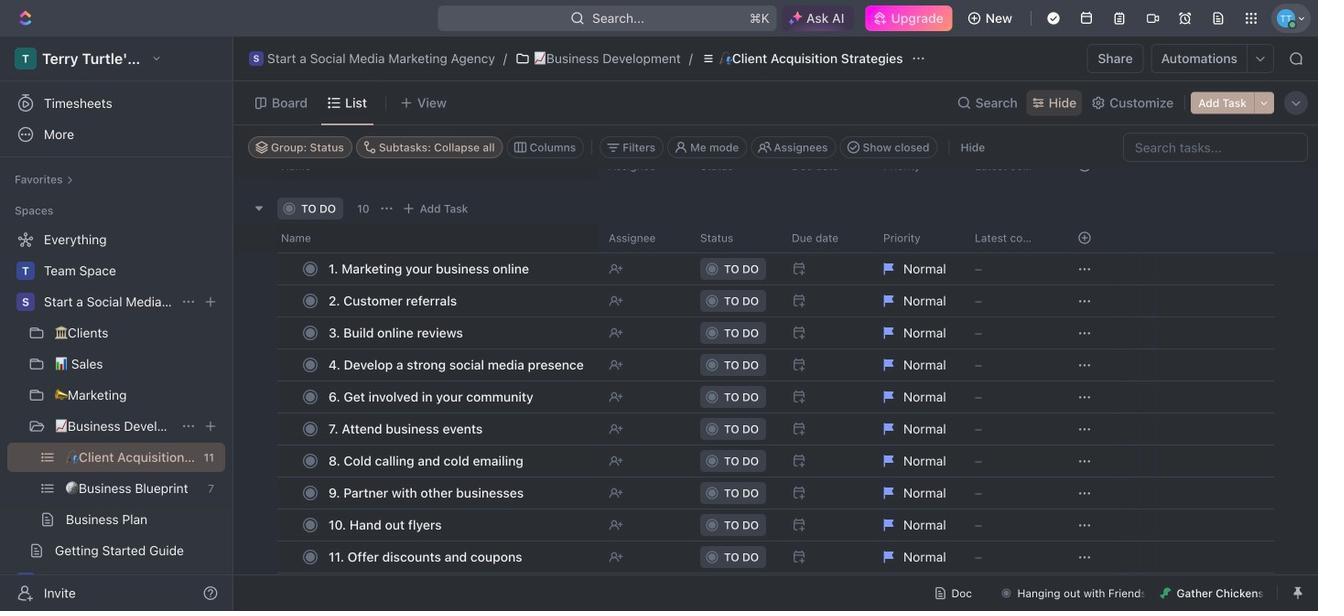 Task type: vqa. For each thing, say whether or not it's contained in the screenshot.
Start a Social Media Marketing Agency, , Element in the tree
yes



Task type: describe. For each thing, give the bounding box(es) containing it.
Search tasks... text field
[[1124, 134, 1307, 161]]

start a social media marketing agency, , element inside tree
[[16, 293, 35, 311]]

terry turtle's workspace, , element
[[15, 48, 37, 70]]

1 horizontal spatial start a social media marketing agency, , element
[[249, 51, 264, 66]]

sidebar navigation
[[0, 37, 237, 611]]

tree inside sidebar navigation
[[7, 225, 225, 611]]



Task type: locate. For each thing, give the bounding box(es) containing it.
0 vertical spatial start a social media marketing agency, , element
[[249, 51, 264, 66]]

tree
[[7, 225, 225, 611]]

0 horizontal spatial start a social media marketing agency, , element
[[16, 293, 35, 311]]

1 vertical spatial start a social media marketing agency, , element
[[16, 293, 35, 311]]

drumstick bite image
[[1160, 588, 1171, 599]]

team space, , element
[[16, 262, 35, 280]]

start a social media marketing agency, , element
[[249, 51, 264, 66], [16, 293, 35, 311]]



